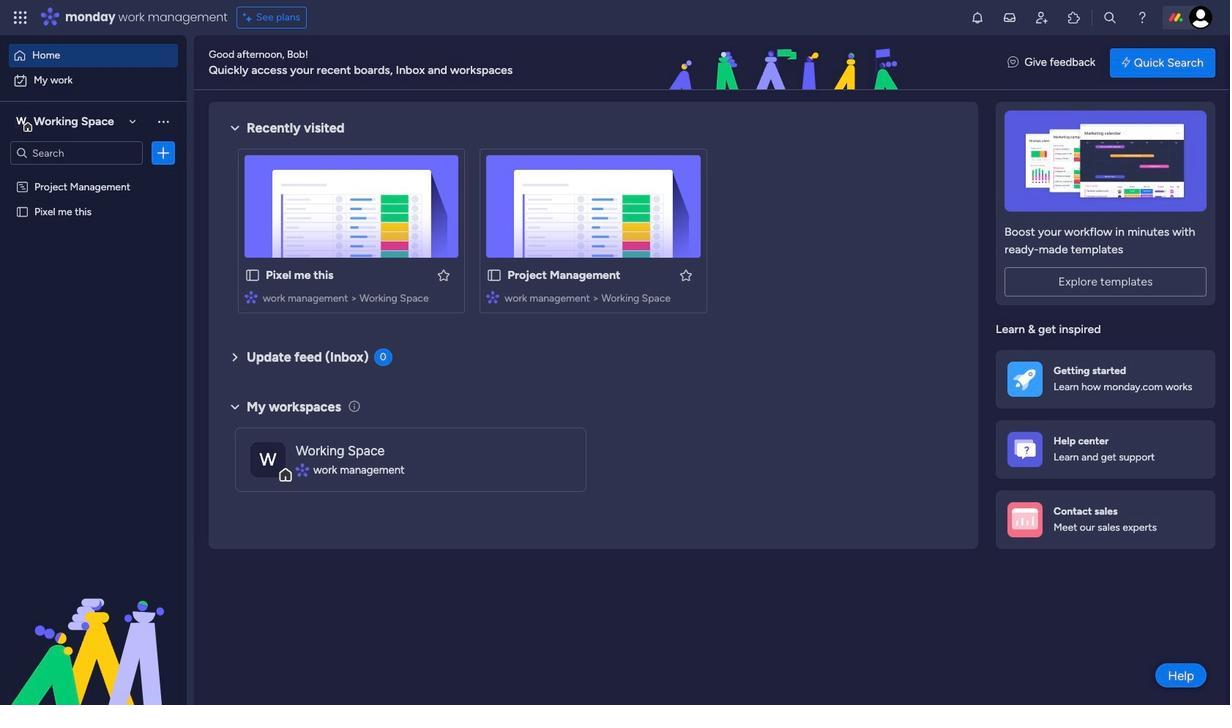 Task type: locate. For each thing, give the bounding box(es) containing it.
1 vertical spatial option
[[9, 69, 178, 92]]

0 vertical spatial workspace image
[[14, 114, 29, 130]]

1 horizontal spatial public board image
[[487, 267, 503, 283]]

Search in workspace field
[[31, 145, 122, 161]]

help image
[[1135, 10, 1150, 25]]

v2 user feedback image
[[1008, 54, 1019, 71]]

1 horizontal spatial workspace image
[[250, 442, 286, 477]]

options image
[[156, 146, 171, 160]]

getting started element
[[996, 350, 1216, 408]]

templates image image
[[1009, 111, 1202, 212]]

bob builder image
[[1189, 6, 1213, 29]]

1 horizontal spatial lottie animation element
[[582, 35, 993, 91]]

add to favorites image
[[679, 268, 693, 282]]

0 vertical spatial public board image
[[15, 204, 29, 218]]

0 horizontal spatial workspace image
[[14, 114, 29, 130]]

0 horizontal spatial public board image
[[15, 204, 29, 218]]

option
[[9, 44, 178, 67], [9, 69, 178, 92], [0, 173, 187, 176]]

lottie animation element
[[582, 35, 993, 91], [0, 557, 187, 705]]

1 vertical spatial lottie animation image
[[0, 557, 187, 705]]

invite members image
[[1035, 10, 1049, 25]]

0 element
[[374, 349, 392, 366]]

select product image
[[13, 10, 28, 25]]

1 vertical spatial lottie animation element
[[0, 557, 187, 705]]

0 vertical spatial lottie animation image
[[582, 35, 993, 91]]

public board image
[[15, 204, 29, 218], [487, 267, 503, 283]]

contact sales element
[[996, 490, 1216, 549]]

public board image
[[245, 267, 261, 283]]

v2 bolt switch image
[[1122, 55, 1131, 71]]

list box
[[0, 171, 187, 421]]

update feed image
[[1003, 10, 1017, 25]]

lottie animation image
[[582, 35, 993, 91], [0, 557, 187, 705]]

workspace image
[[14, 114, 29, 130], [250, 442, 286, 477]]

1 vertical spatial public board image
[[487, 267, 503, 283]]

1 horizontal spatial lottie animation image
[[582, 35, 993, 91]]

1 vertical spatial workspace image
[[250, 442, 286, 477]]

workspace options image
[[156, 114, 171, 129]]

0 horizontal spatial lottie animation image
[[0, 557, 187, 705]]



Task type: vqa. For each thing, say whether or not it's contained in the screenshot.
select product icon
yes



Task type: describe. For each thing, give the bounding box(es) containing it.
close my workspaces image
[[226, 398, 244, 416]]

0 horizontal spatial lottie animation element
[[0, 557, 187, 705]]

search everything image
[[1103, 10, 1118, 25]]

help center element
[[996, 420, 1216, 479]]

notifications image
[[970, 10, 985, 25]]

close recently visited image
[[226, 119, 244, 137]]

quick search results list box
[[226, 137, 961, 331]]

see plans image
[[243, 10, 256, 26]]

2 vertical spatial option
[[0, 173, 187, 176]]

monday marketplace image
[[1067, 10, 1082, 25]]

0 vertical spatial lottie animation element
[[582, 35, 993, 91]]

add to favorites image
[[437, 268, 451, 282]]

workspace selection element
[[14, 113, 116, 132]]

0 vertical spatial option
[[9, 44, 178, 67]]

open update feed (inbox) image
[[226, 349, 244, 366]]



